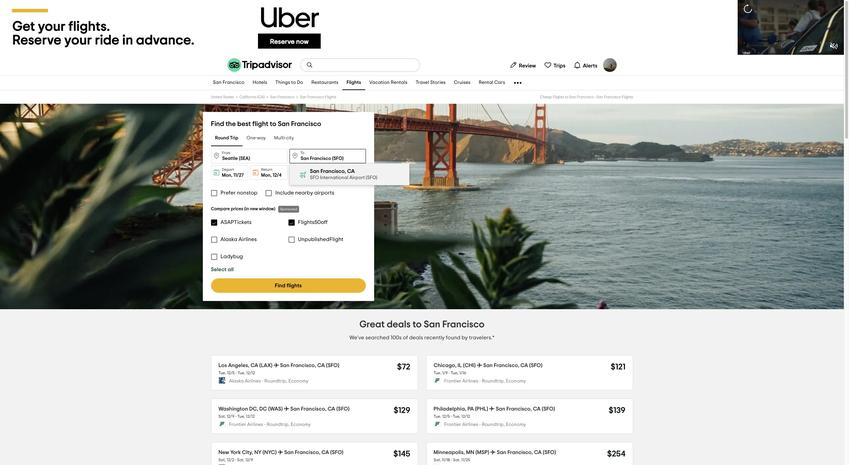 Task type: vqa. For each thing, say whether or not it's contained in the screenshot.
$129's SAN FRANCISCO, CA (SFO)
yes



Task type: locate. For each thing, give the bounding box(es) containing it.
from
[[222, 151, 231, 155]]

profile picture image
[[603, 58, 617, 72]]

0 vertical spatial san francisco
[[213, 80, 245, 85]]

1 horizontal spatial san francisco link
[[270, 95, 295, 99]]

1 horizontal spatial 12/5
[[443, 415, 450, 419]]

frontier airlines - roundtrip, economy down '(chi)'
[[445, 379, 526, 384]]

(sfo) for $121
[[530, 363, 543, 369]]

airlines for $129
[[247, 423, 263, 428]]

0 vertical spatial 12/9
[[227, 415, 235, 419]]

san right the (was)
[[291, 407, 300, 412]]

san francisco, ca (sfo) for $129
[[291, 407, 350, 412]]

frontier down sat, 12/9  - tue, 12/12
[[229, 423, 246, 428]]

mon,
[[222, 173, 233, 178], [261, 173, 272, 178]]

None search field
[[301, 59, 420, 71]]

find inside button
[[275, 283, 286, 289]]

12/12 down philadelphia, pa (phl)
[[462, 415, 471, 419]]

alaska down angeles,
[[229, 379, 244, 384]]

1 vertical spatial 12/9
[[246, 458, 253, 463]]

nearby
[[295, 190, 313, 196]]

- down alerts
[[595, 95, 596, 99]]

12/5 down angeles,
[[227, 372, 235, 376]]

airlines down dc,
[[247, 423, 263, 428]]

sat, 11/18  - sat, 11/25
[[434, 458, 470, 463]]

tue, 12/5  - tue, 12/12 down angeles,
[[219, 372, 255, 376]]

0 horizontal spatial san francisco link
[[209, 76, 249, 90]]

mon, inside return mon, 12/4
[[261, 173, 272, 178]]

roundtrip, down the (was)
[[267, 423, 290, 428]]

hotels
[[253, 80, 267, 85]]

francisco, for $129
[[301, 407, 327, 412]]

frontier airlines - roundtrip, economy
[[445, 379, 526, 384], [229, 423, 311, 428], [445, 423, 526, 428]]

find
[[211, 121, 224, 128], [275, 283, 286, 289]]

12/4
[[273, 173, 282, 178]]

dc,
[[249, 407, 258, 412]]

(sfo) inside san francisco, ca sfo international airport (sfo)
[[366, 176, 378, 180]]

roundtrip, down the (phl)
[[482, 423, 505, 428]]

1 vertical spatial tue, 12/5  - tue, 12/12
[[434, 415, 471, 419]]

find left the
[[211, 121, 224, 128]]

find left flights
[[275, 283, 286, 289]]

tue, 12/5  - tue, 12/12 down philadelphia,
[[434, 415, 471, 419]]

1 mon, from the left
[[222, 173, 233, 178]]

francisco up states in the top of the page
[[223, 80, 245, 85]]

mon, for mon, 11/27
[[222, 173, 233, 178]]

chicago,
[[434, 363, 457, 369]]

all
[[228, 267, 234, 273]]

sat, left 11/18
[[434, 458, 441, 463]]

1 vertical spatial deals
[[409, 335, 423, 341]]

airlines for $139
[[463, 423, 479, 428]]

san francisco down things
[[270, 95, 295, 99]]

francisco down profile picture
[[604, 95, 621, 99]]

0 vertical spatial tue, 12/5  - tue, 12/12
[[219, 372, 255, 376]]

airlines down los angeles, ca (lax)
[[245, 379, 261, 384]]

1 vertical spatial 12/5
[[443, 415, 450, 419]]

round
[[215, 136, 229, 141]]

roundtrip, down (lax)
[[265, 379, 288, 384]]

(ca)
[[258, 95, 265, 99]]

frontier airlines - roundtrip, economy down the (was)
[[229, 423, 311, 428]]

tue, 12/5  - tue, 12/12
[[219, 372, 255, 376], [434, 415, 471, 419]]

tue, 12/5  - tue, 12/12 for $139
[[434, 415, 471, 419]]

san francisco link down things
[[270, 95, 295, 99]]

ca inside san francisco, ca sfo international airport (sfo)
[[347, 169, 355, 174]]

airlines down pa
[[463, 423, 479, 428]]

il
[[458, 363, 462, 369]]

0 horizontal spatial tue, 12/5  - tue, 12/12
[[219, 372, 255, 376]]

(msp)
[[476, 450, 490, 456]]

san francisco, ca sfo international airport (sfo)
[[310, 169, 378, 180]]

economy
[[304, 173, 324, 178], [289, 379, 309, 384], [506, 379, 526, 384], [291, 423, 311, 428], [506, 423, 526, 428]]

deals right of
[[409, 335, 423, 341]]

restaurants link
[[307, 76, 343, 90]]

pa
[[468, 407, 474, 412]]

- down philadelphia,
[[451, 415, 452, 419]]

0 vertical spatial alaska
[[221, 237, 237, 242]]

sat, down washington
[[219, 415, 226, 419]]

los angeles, ca (lax)
[[219, 363, 273, 369]]

francisco,
[[321, 169, 346, 174], [291, 363, 316, 369], [494, 363, 520, 369], [301, 407, 327, 412], [507, 407, 532, 412], [295, 450, 321, 456], [508, 450, 533, 456]]

sat, down new
[[219, 458, 226, 463]]

multi-
[[274, 136, 286, 141]]

rental cars
[[479, 80, 505, 85]]

things to do link
[[271, 76, 307, 90]]

City or Airport text field
[[290, 149, 366, 164]]

sat,
[[219, 415, 226, 419], [219, 458, 226, 463], [237, 458, 245, 463], [434, 458, 441, 463], [453, 458, 461, 463]]

alaska up ladybug
[[221, 237, 237, 242]]

sponsored
[[280, 208, 297, 211]]

way
[[257, 136, 266, 141]]

12/9
[[227, 415, 235, 419], [246, 458, 253, 463]]

new york city, ny (nyc)
[[219, 450, 277, 456]]

san francisco, ca (sfo) for $121
[[484, 363, 543, 369]]

(sfo) for $129
[[337, 407, 350, 412]]

11/18
[[442, 458, 450, 463]]

francisco up city
[[291, 121, 321, 128]]

great
[[360, 320, 385, 330]]

angeles,
[[228, 363, 250, 369]]

0 horizontal spatial 12/5
[[227, 372, 235, 376]]

alaska
[[221, 237, 237, 242], [229, 379, 244, 384]]

san right 'cheap'
[[570, 95, 576, 99]]

12/5 down philadelphia,
[[443, 415, 450, 419]]

frontier down philadelphia,
[[445, 423, 462, 428]]

12/12 down los angeles, ca (lax)
[[246, 372, 255, 376]]

1 vertical spatial san francisco link
[[270, 95, 295, 99]]

12/12 down washington dc, dc (was)
[[246, 415, 255, 419]]

economy for $121
[[506, 379, 526, 384]]

airlines down asaptickets
[[239, 237, 257, 242]]

roundtrip, for $121
[[482, 379, 505, 384]]

san up multi-city
[[278, 121, 290, 128]]

frontier
[[445, 379, 462, 384], [229, 423, 246, 428], [445, 423, 462, 428]]

mon, down return on the left of page
[[261, 173, 272, 178]]

airlines for $121
[[463, 379, 479, 384]]

flight
[[253, 121, 269, 128]]

1 horizontal spatial find
[[275, 283, 286, 289]]

francisco, for $145
[[295, 450, 321, 456]]

0 horizontal spatial san francisco
[[213, 80, 245, 85]]

1 horizontal spatial mon,
[[261, 173, 272, 178]]

0 vertical spatial find
[[211, 121, 224, 128]]

to
[[291, 80, 296, 85], [565, 95, 569, 99], [270, 121, 277, 128], [413, 320, 422, 330]]

(sfo) for $72
[[326, 363, 339, 369]]

frontier down tue, 1/9  - tue, 1/16 at the right
[[445, 379, 462, 384]]

philadelphia, pa (phl)
[[434, 407, 489, 412]]

united
[[211, 95, 222, 99]]

francisco down alerts
[[577, 95, 594, 99]]

find flights button
[[211, 279, 366, 293]]

tue,
[[219, 372, 226, 376], [238, 372, 245, 376], [434, 372, 442, 376], [451, 372, 459, 376], [238, 415, 245, 419], [434, 415, 442, 419], [453, 415, 461, 419]]

to left do in the left top of the page
[[291, 80, 296, 85]]

alaska for alaska airlines
[[221, 237, 237, 242]]

san right the (ca)
[[270, 95, 277, 99]]

airlines for $72
[[245, 379, 261, 384]]

we've searched 100s of deals recently found by travelers.*
[[350, 335, 495, 341]]

- down the (phl)
[[480, 423, 481, 428]]

los
[[219, 363, 227, 369]]

travel
[[416, 80, 429, 85]]

search image
[[306, 62, 313, 69]]

12/12 for $72
[[246, 372, 255, 376]]

ca for $139
[[533, 407, 541, 412]]

(nyc)
[[263, 450, 277, 456]]

1 vertical spatial find
[[275, 283, 286, 289]]

york
[[230, 450, 241, 456]]

0 horizontal spatial mon,
[[222, 173, 233, 178]]

$139
[[609, 407, 626, 415]]

sat, left 11/25
[[453, 458, 461, 463]]

economy for $139
[[506, 423, 526, 428]]

san down do in the left top of the page
[[300, 95, 307, 99]]

san francisco, ca (sfo) for $139
[[496, 407, 555, 412]]

san right (msp) on the right bottom of the page
[[497, 450, 507, 456]]

san
[[213, 80, 222, 85], [270, 95, 277, 99], [300, 95, 307, 99], [570, 95, 576, 99], [597, 95, 604, 99], [278, 121, 290, 128], [310, 169, 320, 174], [424, 320, 441, 330], [280, 363, 290, 369], [484, 363, 493, 369], [291, 407, 300, 412], [496, 407, 506, 412], [284, 450, 294, 456], [497, 450, 507, 456]]

- down (lax)
[[262, 379, 263, 384]]

flights
[[347, 80, 361, 85], [325, 95, 337, 99], [553, 95, 565, 99], [622, 95, 634, 99]]

flights50off
[[298, 220, 328, 225]]

vacation rentals link
[[365, 76, 412, 90]]

- down washington
[[235, 415, 237, 419]]

prefer
[[221, 190, 236, 196]]

francisco, for $139
[[507, 407, 532, 412]]

new
[[219, 450, 229, 456]]

(lax)
[[259, 363, 273, 369]]

100s
[[391, 335, 402, 341]]

1 horizontal spatial tue, 12/5  - tue, 12/12
[[434, 415, 471, 419]]

12/9 down city,
[[246, 458, 253, 463]]

sat, down york
[[237, 458, 245, 463]]

12/12 for $129
[[246, 415, 255, 419]]

francisco down restaurants 'link'
[[308, 95, 324, 99]]

1 vertical spatial alaska
[[229, 379, 244, 384]]

find for find the best flight to san francisco
[[211, 121, 224, 128]]

california (ca)
[[240, 95, 265, 99]]

0 vertical spatial deals
[[387, 320, 411, 330]]

airlines down 1/16 at right
[[463, 379, 479, 384]]

0 horizontal spatial find
[[211, 121, 224, 128]]

sat, 12/2  - sat, 12/9
[[219, 458, 253, 463]]

tripadvisor image
[[228, 58, 292, 72]]

frontier airlines - roundtrip, economy for $121
[[445, 379, 526, 384]]

san francisco link up states in the top of the page
[[209, 76, 249, 90]]

roundtrip, up the (phl)
[[482, 379, 505, 384]]

frontier airlines - roundtrip, economy for $139
[[445, 423, 526, 428]]

mon, down depart
[[222, 173, 233, 178]]

multi-city
[[274, 136, 294, 141]]

2 mon, from the left
[[261, 173, 272, 178]]

airports
[[315, 190, 335, 196]]

things
[[276, 80, 290, 85]]

1 vertical spatial san francisco
[[270, 95, 295, 99]]

economy inside the travelers 1 , economy
[[304, 173, 324, 178]]

12/9 down washington
[[227, 415, 235, 419]]

united states link
[[211, 95, 234, 99]]

roundtrip,
[[265, 379, 288, 384], [482, 379, 505, 384], [267, 423, 290, 428], [482, 423, 505, 428]]

deals up 100s
[[387, 320, 411, 330]]

frontier airlines - roundtrip, economy down the (phl)
[[445, 423, 526, 428]]

san francisco up states in the top of the page
[[213, 80, 245, 85]]

12/5 for $72
[[227, 372, 235, 376]]

city
[[286, 136, 294, 141]]

san right (nyc)
[[284, 450, 294, 456]]

san francisco link
[[209, 76, 249, 90], [270, 95, 295, 99]]

san up sfo
[[310, 169, 320, 174]]

chicago, il (chi)
[[434, 363, 476, 369]]

advertisement region
[[0, 0, 845, 55]]

san francisco, ca (sfo) for $254
[[497, 450, 556, 456]]

- down dc
[[264, 423, 266, 428]]

- right 11/18
[[451, 458, 452, 463]]

ca for $72
[[318, 363, 325, 369]]

- down angeles,
[[236, 372, 237, 376]]

washington
[[219, 407, 248, 412]]

tue, 12/5  - tue, 12/12 for $72
[[219, 372, 255, 376]]

compare prices (in new window)
[[211, 207, 276, 212]]

0 vertical spatial san francisco link
[[209, 76, 249, 90]]

0 vertical spatial 12/5
[[227, 372, 235, 376]]

mon, inside depart mon, 11/27
[[222, 173, 233, 178]]

san right '(chi)'
[[484, 363, 493, 369]]

ca
[[347, 169, 355, 174], [251, 363, 258, 369], [318, 363, 325, 369], [521, 363, 528, 369], [328, 407, 335, 412], [533, 407, 541, 412], [322, 450, 329, 456], [535, 450, 542, 456]]



Task type: describe. For each thing, give the bounding box(es) containing it.
mon, for mon, 12/4
[[261, 173, 272, 178]]

san right the (phl)
[[496, 407, 506, 412]]

frontier for $121
[[445, 379, 462, 384]]

alaska for alaska airlines - roundtrip, economy
[[229, 379, 244, 384]]

travel stories
[[416, 80, 446, 85]]

to up we've searched 100s of deals recently found by travelers.*
[[413, 320, 422, 330]]

san francisco, ca (sfo) for $72
[[280, 363, 339, 369]]

1/9
[[443, 372, 448, 376]]

prefer nonstop
[[221, 190, 258, 196]]

rental cars link
[[475, 76, 510, 90]]

san francisco, ca (sfo) for $145
[[284, 450, 344, 456]]

roundtrip, for $72
[[265, 379, 288, 384]]

(was)
[[268, 407, 283, 412]]

ca for $254
[[535, 450, 542, 456]]

0 horizontal spatial 12/9
[[227, 415, 235, 419]]

(sfo) for $145
[[330, 450, 344, 456]]

one-way
[[247, 136, 266, 141]]

(sfo) for $254
[[543, 450, 556, 456]]

City or Airport text field
[[211, 149, 288, 164]]

to right 'cheap'
[[565, 95, 569, 99]]

airport
[[350, 176, 365, 180]]

san up recently
[[424, 320, 441, 330]]

recently
[[425, 335, 445, 341]]

washington dc, dc (was)
[[219, 407, 283, 412]]

sat, 12/9  - tue, 12/12
[[219, 415, 255, 419]]

to right flight
[[270, 121, 277, 128]]

frontier for $139
[[445, 423, 462, 428]]

1
[[301, 173, 302, 178]]

tue, down philadelphia,
[[434, 415, 442, 419]]

ca for $121
[[521, 363, 528, 369]]

the
[[226, 121, 236, 128]]

alerts
[[583, 63, 598, 68]]

compare
[[211, 207, 230, 212]]

san inside san francisco, ca sfo international airport (sfo)
[[310, 169, 320, 174]]

flights
[[287, 283, 302, 289]]

(phl)
[[475, 407, 489, 412]]

economy for $72
[[289, 379, 309, 384]]

united states
[[211, 95, 234, 99]]

philadelphia,
[[434, 407, 467, 412]]

12/12 for $139
[[462, 415, 471, 419]]

(in
[[244, 207, 249, 212]]

prices
[[231, 207, 243, 212]]

cheap
[[541, 95, 552, 99]]

sat, for $145
[[219, 458, 226, 463]]

san francisco inside san francisco link
[[213, 80, 245, 85]]

$121
[[611, 363, 626, 372]]

restaurants
[[312, 80, 339, 85]]

city,
[[242, 450, 253, 456]]

$72
[[397, 363, 411, 372]]

california
[[240, 95, 257, 99]]

1 horizontal spatial 12/9
[[246, 458, 253, 463]]

rentals
[[391, 80, 408, 85]]

flights link
[[343, 76, 365, 90]]

,
[[302, 173, 303, 178]]

san down alerts
[[597, 95, 604, 99]]

tue, down philadelphia, pa (phl)
[[453, 415, 461, 419]]

window)
[[259, 207, 276, 212]]

12/5 for $139
[[443, 415, 450, 419]]

tue, down washington
[[238, 415, 245, 419]]

economy for $129
[[291, 423, 311, 428]]

vacation rentals
[[370, 80, 408, 85]]

- up the (phl)
[[480, 379, 481, 384]]

found
[[446, 335, 461, 341]]

trips link
[[542, 58, 569, 72]]

san right (lax)
[[280, 363, 290, 369]]

- right the 12/2
[[235, 458, 236, 463]]

1/16
[[460, 372, 467, 376]]

searched
[[366, 335, 390, 341]]

francisco, for $254
[[508, 450, 533, 456]]

san up united at top
[[213, 80, 222, 85]]

find for find flights
[[275, 283, 286, 289]]

states
[[223, 95, 234, 99]]

of
[[403, 335, 408, 341]]

cruises link
[[450, 76, 475, 90]]

find the best flight to san francisco
[[211, 121, 321, 128]]

return
[[261, 168, 273, 172]]

sat, for $129
[[219, 415, 226, 419]]

(sfo) for $139
[[542, 407, 555, 412]]

tue, left 1/9
[[434, 372, 442, 376]]

alaska airlines
[[221, 237, 257, 242]]

hotels link
[[249, 76, 271, 90]]

include nearby airports
[[276, 190, 335, 196]]

tue, down chicago, il (chi)
[[451, 372, 459, 376]]

travel stories link
[[412, 76, 450, 90]]

cheap flights to san francisco - san francisco flights
[[541, 95, 634, 99]]

one-
[[247, 136, 257, 141]]

new
[[250, 207, 258, 212]]

san francisco flights link
[[300, 95, 337, 99]]

things to do
[[276, 80, 303, 85]]

alerts link
[[571, 58, 601, 72]]

ca for $145
[[322, 450, 329, 456]]

review
[[519, 63, 536, 68]]

travelers.*
[[469, 335, 495, 341]]

1 horizontal spatial san francisco
[[270, 95, 295, 99]]

california (ca) link
[[240, 95, 265, 99]]

11/27
[[234, 173, 244, 178]]

do
[[297, 80, 303, 85]]

include
[[276, 190, 294, 196]]

roundtrip, for $129
[[267, 423, 290, 428]]

12/2
[[227, 458, 234, 463]]

select
[[211, 267, 227, 273]]

find flights
[[275, 283, 302, 289]]

minneapolis,
[[434, 450, 465, 456]]

round trip
[[215, 136, 238, 141]]

$129
[[394, 407, 411, 415]]

11/25
[[462, 458, 470, 463]]

francisco, for $72
[[291, 363, 316, 369]]

asaptickets
[[221, 220, 252, 225]]

francisco up by
[[443, 320, 485, 330]]

unpublishedflight
[[298, 237, 344, 242]]

tue, down angeles,
[[238, 372, 245, 376]]

$145
[[394, 450, 411, 459]]

- right 1/9
[[449, 372, 450, 376]]

frontier for $129
[[229, 423, 246, 428]]

roundtrip, for $139
[[482, 423, 505, 428]]

we've
[[350, 335, 365, 341]]

international
[[320, 176, 349, 180]]

tue, down los on the bottom left
[[219, 372, 226, 376]]

francisco down things to do link
[[278, 95, 295, 99]]

depart mon, 11/27
[[222, 168, 244, 178]]

dc
[[259, 407, 267, 412]]

ny
[[254, 450, 262, 456]]

ca for $129
[[328, 407, 335, 412]]

frontier airlines - roundtrip, economy for $129
[[229, 423, 311, 428]]

francisco, inside san francisco, ca sfo international airport (sfo)
[[321, 169, 346, 174]]

select all
[[211, 267, 234, 273]]

$254
[[608, 450, 626, 459]]

sat, for $254
[[434, 458, 441, 463]]

travelers 1 , economy
[[301, 168, 324, 178]]

francisco, for $121
[[494, 363, 520, 369]]



